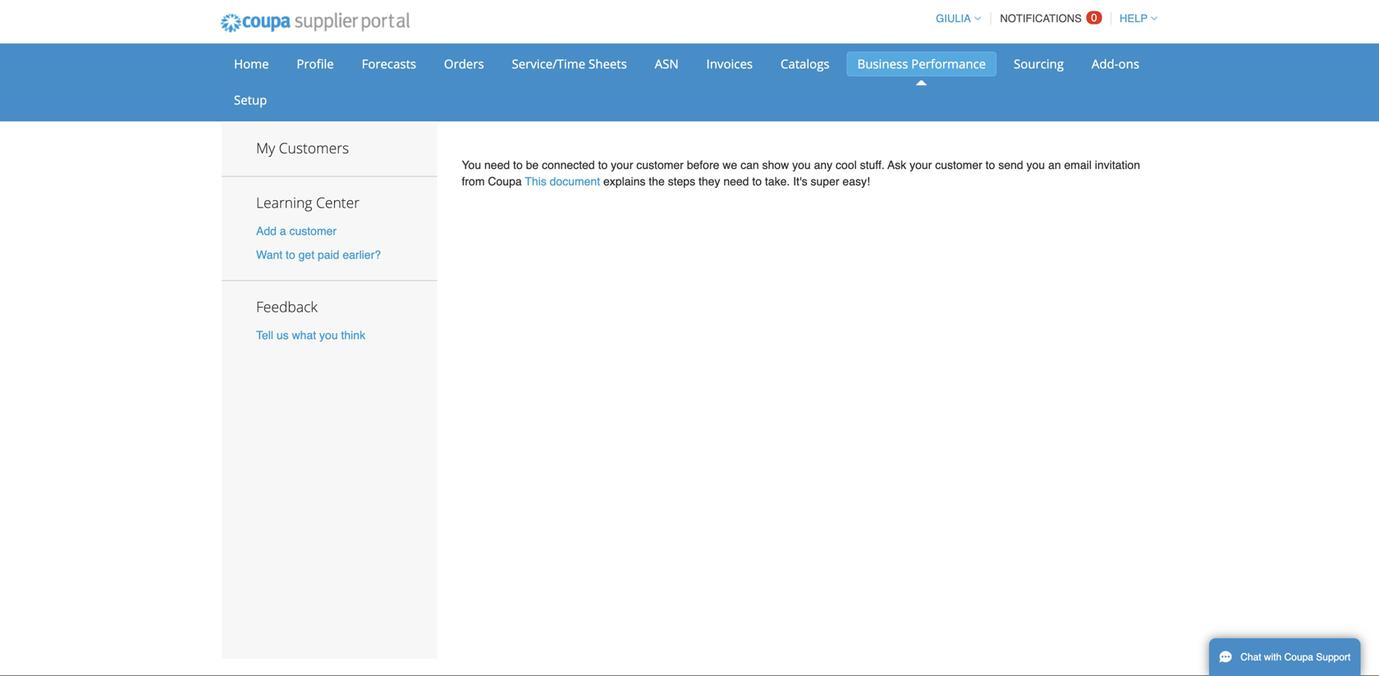 Task type: describe. For each thing, give the bounding box(es) containing it.
0 horizontal spatial customer
[[289, 224, 337, 238]]

forecasts
[[362, 55, 416, 72]]

take.
[[765, 175, 790, 188]]

support
[[1316, 652, 1351, 663]]

add a customer
[[256, 224, 337, 238]]

giulia link
[[929, 12, 981, 25]]

setup
[[234, 92, 267, 108]]

it's
[[793, 175, 808, 188]]

sheets
[[589, 55, 627, 72]]

2 horizontal spatial customer
[[935, 158, 983, 172]]

asn link
[[644, 52, 689, 76]]

coupa inside button
[[1285, 652, 1314, 663]]

can
[[741, 158, 759, 172]]

tell us what you think
[[256, 329, 365, 342]]

email
[[1064, 158, 1092, 172]]

chat with coupa support
[[1241, 652, 1351, 663]]

coupa supplier portal image
[[209, 2, 421, 44]]

a
[[280, 224, 286, 238]]

connected
[[542, 158, 595, 172]]

ons
[[1119, 55, 1140, 72]]

chat
[[1241, 652, 1262, 663]]

customers
[[279, 138, 349, 158]]

1 vertical spatial need
[[724, 175, 749, 188]]

service/time sheets link
[[501, 52, 638, 76]]

1 horizontal spatial you
[[792, 158, 811, 172]]

service/time
[[512, 55, 586, 72]]

want to get paid earlier? link
[[256, 249, 381, 262]]

invoices
[[707, 55, 753, 72]]

us
[[277, 329, 289, 342]]

this
[[525, 175, 547, 188]]

to up explains
[[598, 158, 608, 172]]

before
[[687, 158, 720, 172]]

2 your from the left
[[910, 158, 932, 172]]

business performance link
[[847, 52, 997, 76]]

tell
[[256, 329, 273, 342]]

add
[[256, 224, 277, 238]]

help
[[1120, 12, 1148, 25]]

show
[[762, 158, 789, 172]]

this document explains the steps they need to take. it's super easy!
[[525, 175, 870, 188]]

giulia
[[936, 12, 971, 25]]

my customers
[[256, 138, 349, 158]]

add a customer link
[[256, 224, 337, 238]]

setup link
[[223, 88, 278, 112]]

asn
[[655, 55, 679, 72]]

cool
[[836, 158, 857, 172]]

want
[[256, 249, 283, 262]]

1 horizontal spatial customer
[[637, 158, 684, 172]]

notifications
[[1000, 12, 1082, 25]]

tell us what you think button
[[256, 327, 365, 344]]

with
[[1264, 652, 1282, 663]]

be
[[526, 158, 539, 172]]

sourcing link
[[1003, 52, 1075, 76]]

sourcing
[[1014, 55, 1064, 72]]

they
[[699, 175, 720, 188]]

add-ons link
[[1081, 52, 1150, 76]]

send
[[999, 158, 1024, 172]]



Task type: vqa. For each thing, say whether or not it's contained in the screenshot.
earlier?
yes



Task type: locate. For each thing, give the bounding box(es) containing it.
customer
[[637, 158, 684, 172], [935, 158, 983, 172], [289, 224, 337, 238]]

my
[[256, 138, 275, 158]]

document
[[550, 175, 600, 188]]

0
[[1091, 11, 1097, 24]]

you up it's
[[792, 158, 811, 172]]

business performance
[[858, 55, 986, 72]]

explains
[[604, 175, 646, 188]]

your right ask
[[910, 158, 932, 172]]

chat with coupa support button
[[1209, 639, 1361, 677]]

add-ons
[[1092, 55, 1140, 72]]

paid
[[318, 249, 339, 262]]

easy!
[[843, 175, 870, 188]]

coupa
[[488, 175, 522, 188], [1285, 652, 1314, 663]]

1 horizontal spatial coupa
[[1285, 652, 1314, 663]]

want to get paid earlier?
[[256, 249, 381, 262]]

profile
[[297, 55, 334, 72]]

coupa right with
[[1285, 652, 1314, 663]]

0 horizontal spatial you
[[319, 329, 338, 342]]

business
[[858, 55, 908, 72]]

an
[[1048, 158, 1061, 172]]

orders link
[[433, 52, 495, 76]]

0 horizontal spatial coupa
[[488, 175, 522, 188]]

invitation
[[1095, 158, 1141, 172]]

any
[[814, 158, 833, 172]]

to left get
[[286, 249, 295, 262]]

earlier?
[[343, 249, 381, 262]]

performance
[[912, 55, 986, 72]]

profile link
[[286, 52, 345, 76]]

customer up 'the'
[[637, 158, 684, 172]]

from
[[462, 175, 485, 188]]

you
[[462, 158, 481, 172]]

learning
[[256, 193, 312, 212]]

you left "an"
[[1027, 158, 1045, 172]]

you right 'what'
[[319, 329, 338, 342]]

to left send
[[986, 158, 995, 172]]

2 horizontal spatial you
[[1027, 158, 1045, 172]]

the
[[649, 175, 665, 188]]

get
[[299, 249, 315, 262]]

need right you
[[484, 158, 510, 172]]

invoices link
[[696, 52, 764, 76]]

we
[[723, 158, 738, 172]]

1 horizontal spatial need
[[724, 175, 749, 188]]

feedback
[[256, 297, 318, 317]]

catalogs
[[781, 55, 830, 72]]

coupa inside you need to be connected to your customer before we can show you any cool stuff.  ask your customer to send you an email invitation from coupa
[[488, 175, 522, 188]]

you need to be connected to your customer before we can show you any cool stuff.  ask your customer to send you an email invitation from coupa
[[462, 158, 1141, 188]]

0 horizontal spatial your
[[611, 158, 633, 172]]

customer left send
[[935, 158, 983, 172]]

navigation containing notifications 0
[[929, 2, 1158, 34]]

help link
[[1113, 12, 1158, 25]]

forecasts link
[[351, 52, 427, 76]]

notifications 0
[[1000, 11, 1097, 25]]

you inside tell us what you think button
[[319, 329, 338, 342]]

navigation
[[929, 2, 1158, 34]]

to
[[513, 158, 523, 172], [598, 158, 608, 172], [986, 158, 995, 172], [752, 175, 762, 188], [286, 249, 295, 262]]

steps
[[668, 175, 696, 188]]

what
[[292, 329, 316, 342]]

1 vertical spatial coupa
[[1285, 652, 1314, 663]]

0 vertical spatial coupa
[[488, 175, 522, 188]]

you
[[792, 158, 811, 172], [1027, 158, 1045, 172], [319, 329, 338, 342]]

this document link
[[525, 175, 600, 188]]

1 horizontal spatial your
[[910, 158, 932, 172]]

need inside you need to be connected to your customer before we can show you any cool stuff.  ask your customer to send you an email invitation from coupa
[[484, 158, 510, 172]]

learning center
[[256, 193, 360, 212]]

super
[[811, 175, 840, 188]]

orders
[[444, 55, 484, 72]]

stuff.
[[860, 158, 885, 172]]

home link
[[223, 52, 280, 76]]

add-
[[1092, 55, 1119, 72]]

0 vertical spatial need
[[484, 158, 510, 172]]

need
[[484, 158, 510, 172], [724, 175, 749, 188]]

ask
[[888, 158, 907, 172]]

to down can
[[752, 175, 762, 188]]

need down we
[[724, 175, 749, 188]]

1 your from the left
[[611, 158, 633, 172]]

to left "be"
[[513, 158, 523, 172]]

your up explains
[[611, 158, 633, 172]]

catalogs link
[[770, 52, 840, 76]]

coupa left this
[[488, 175, 522, 188]]

0 horizontal spatial need
[[484, 158, 510, 172]]

think
[[341, 329, 365, 342]]

home
[[234, 55, 269, 72]]

service/time sheets
[[512, 55, 627, 72]]

your
[[611, 158, 633, 172], [910, 158, 932, 172]]

customer up want to get paid earlier?
[[289, 224, 337, 238]]

center
[[316, 193, 360, 212]]



